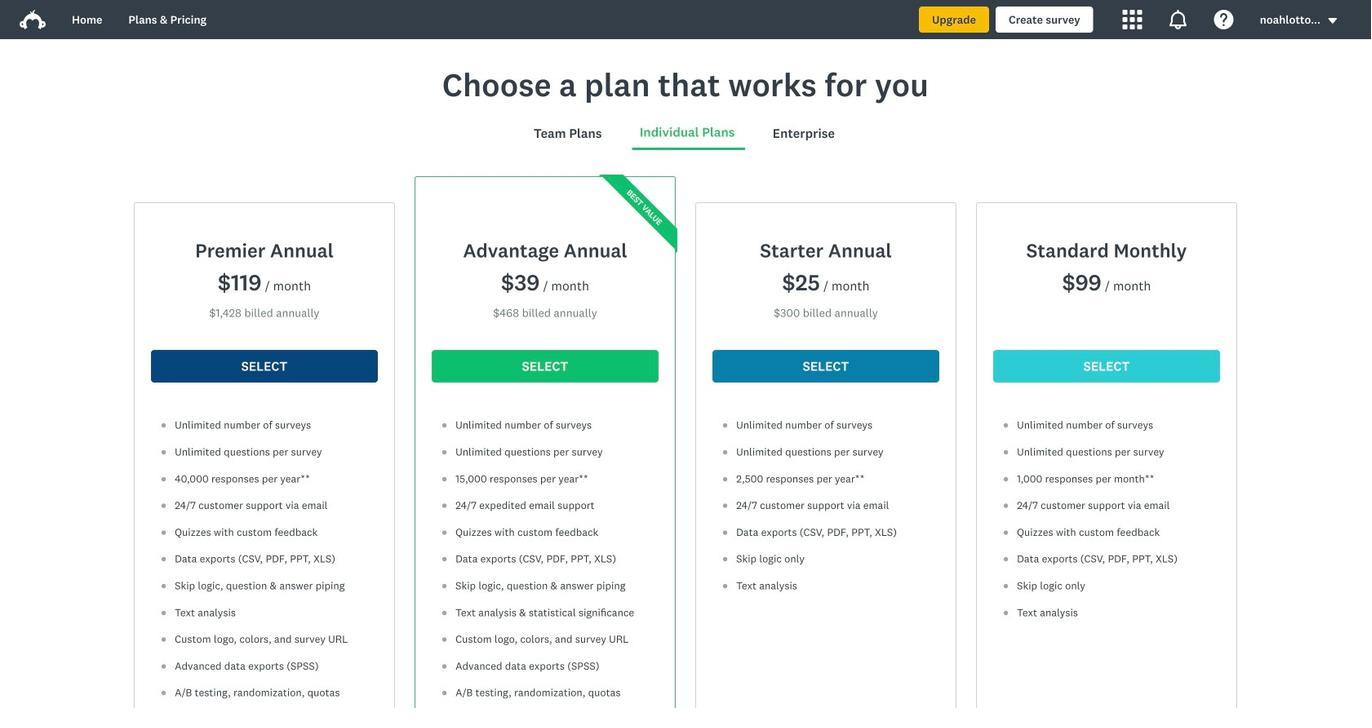 Task type: describe. For each thing, give the bounding box(es) containing it.
notification center icon image
[[1169, 10, 1189, 29]]

1 brand logo image from the top
[[20, 7, 46, 33]]

2 brand logo image from the top
[[20, 10, 46, 29]]

help icon image
[[1215, 10, 1234, 29]]



Task type: locate. For each thing, give the bounding box(es) containing it.
products icon image
[[1123, 10, 1143, 29], [1123, 10, 1143, 29]]

brand logo image
[[20, 7, 46, 33], [20, 10, 46, 29]]

dropdown arrow icon image
[[1328, 15, 1339, 27], [1329, 18, 1338, 24]]



Task type: vqa. For each thing, say whether or not it's contained in the screenshot.
2nd Open menu image from the bottom of the page
no



